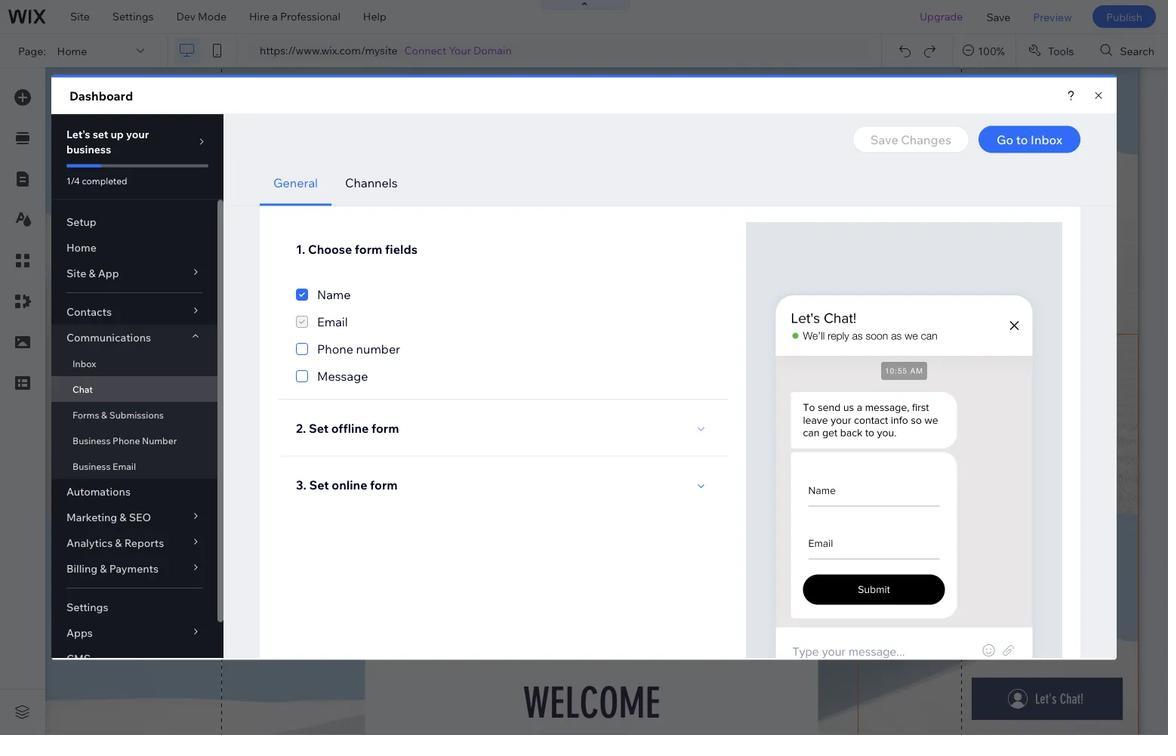 Task type: vqa. For each thing, say whether or not it's contained in the screenshot.
Engage
no



Task type: describe. For each thing, give the bounding box(es) containing it.
tools button
[[1017, 34, 1088, 67]]

mode
[[198, 10, 227, 23]]

1 horizontal spatial chat
[[881, 323, 901, 334]]

domain
[[474, 44, 512, 57]]

connect
[[405, 44, 447, 57]]

dev mode
[[176, 10, 227, 23]]

a
[[272, 10, 278, 23]]

search
[[1121, 44, 1155, 57]]

help
[[363, 10, 387, 23]]

1 horizontal spatial wix chat
[[863, 323, 901, 334]]

1 horizontal spatial settings
[[869, 292, 910, 305]]

publish button
[[1093, 5, 1157, 28]]

dev
[[176, 10, 196, 23]]

0 vertical spatial wix
[[150, 96, 172, 111]]

open inbox
[[935, 292, 992, 305]]

site
[[70, 10, 90, 23]]

preview
[[1034, 10, 1073, 23]]

100% button
[[955, 34, 1016, 67]]

upgrade
[[920, 10, 964, 23]]

tools
[[1049, 44, 1075, 57]]



Task type: locate. For each thing, give the bounding box(es) containing it.
wix
[[150, 96, 172, 111], [863, 323, 879, 334]]

open
[[935, 292, 963, 305]]

0 horizontal spatial wix chat
[[150, 96, 202, 111]]

0 vertical spatial wix chat
[[150, 96, 202, 111]]

0 vertical spatial settings
[[112, 10, 154, 23]]

wix chat
[[150, 96, 202, 111], [863, 323, 901, 334]]

hire
[[249, 10, 270, 23]]

0 horizontal spatial chat
[[174, 96, 202, 111]]

1 horizontal spatial wix
[[863, 323, 879, 334]]

publish
[[1107, 10, 1143, 23]]

https://www.wix.com/mysite
[[260, 44, 398, 57]]

0 horizontal spatial wix
[[150, 96, 172, 111]]

hire a professional
[[249, 10, 341, 23]]

settings left open
[[869, 292, 910, 305]]

inbox
[[965, 292, 992, 305]]

0 horizontal spatial settings
[[112, 10, 154, 23]]

0 vertical spatial chat
[[174, 96, 202, 111]]

search button
[[1089, 34, 1169, 67]]

settings left "dev"
[[112, 10, 154, 23]]

1 vertical spatial wix chat
[[863, 323, 901, 334]]

1 vertical spatial wix
[[863, 323, 879, 334]]

1 vertical spatial settings
[[869, 292, 910, 305]]

preview button
[[1023, 0, 1084, 33]]

home
[[57, 44, 87, 57]]

save
[[987, 10, 1011, 23]]

100%
[[979, 44, 1006, 57]]

professional
[[280, 10, 341, 23]]

settings
[[112, 10, 154, 23], [869, 292, 910, 305]]

https://www.wix.com/mysite connect your domain
[[260, 44, 512, 57]]

chat
[[174, 96, 202, 111], [881, 323, 901, 334]]

1 vertical spatial chat
[[881, 323, 901, 334]]

save button
[[976, 0, 1023, 33]]

your
[[449, 44, 471, 57]]



